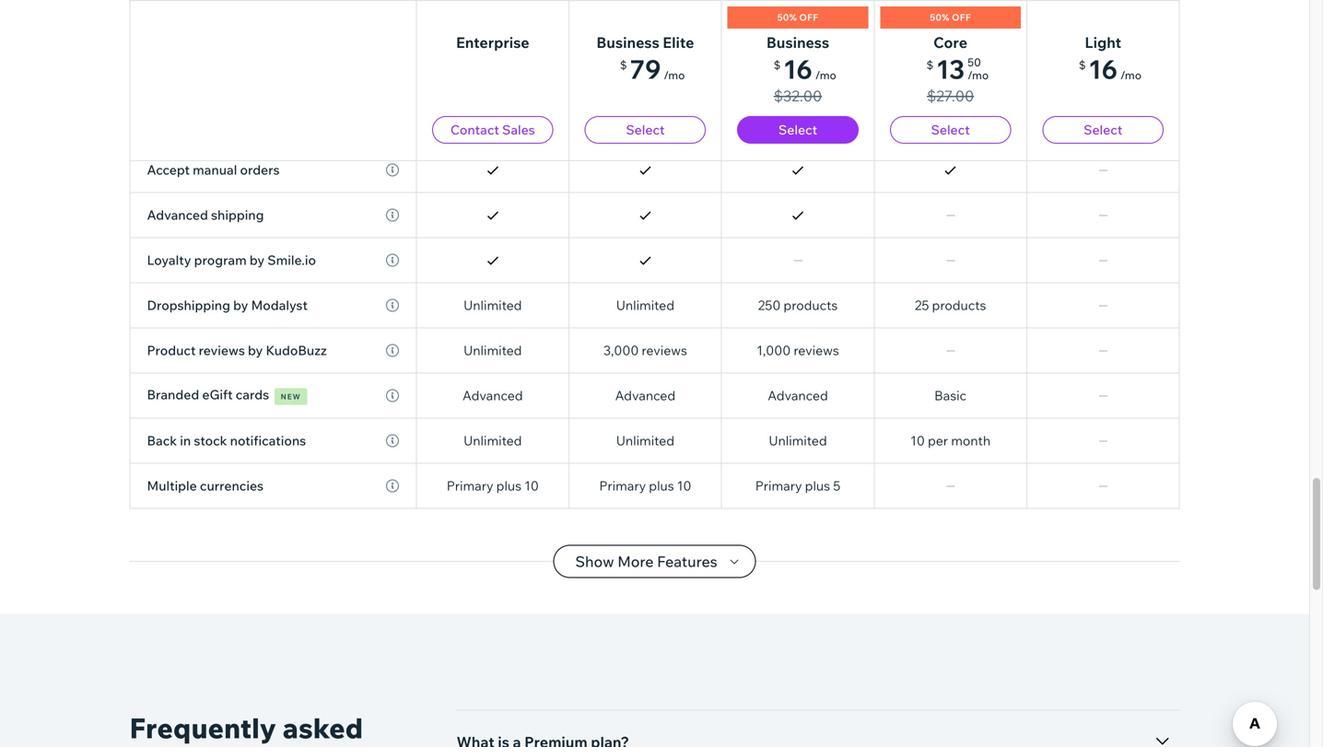 Task type: locate. For each thing, give the bounding box(es) containing it.
select button down $27.00 at right top
[[890, 116, 1011, 144]]

contact
[[451, 122, 499, 138]]

multiple currencies
[[147, 478, 264, 494]]

79
[[630, 53, 661, 85]]

1 50% from the left
[[777, 12, 797, 23]]

/mo inside "$ 79 /mo"
[[664, 68, 685, 82]]

/mo right "13"
[[968, 68, 989, 82]]

/mo down light
[[1121, 68, 1142, 82]]

16 inside business $ 16 /mo $32.00
[[784, 53, 813, 85]]

basic
[[935, 388, 967, 404]]

accept manual orders
[[147, 162, 280, 178]]

select button down $ 16 /mo
[[1043, 116, 1164, 144]]

250 products
[[758, 297, 838, 313]]

2 off from the left
[[952, 12, 971, 23]]

by left kudobuzz at the top left of the page
[[248, 342, 263, 358]]

product reviews by kudobuzz
[[147, 342, 327, 358]]

$ 16 /mo
[[1079, 53, 1142, 85]]

50%
[[777, 12, 797, 23], [930, 12, 950, 23]]

contact sales button
[[432, 116, 554, 144]]

show more features
[[575, 552, 718, 571]]

primary
[[447, 478, 494, 494], [599, 478, 646, 494], [755, 478, 802, 494]]

0 vertical spatial by
[[250, 252, 265, 268]]

16 up $32.00
[[784, 53, 813, 85]]

0 horizontal spatial products
[[784, 297, 838, 313]]

show
[[575, 552, 614, 571]]

select button down $32.00
[[737, 116, 859, 144]]

core
[[934, 33, 968, 52]]

50% up core
[[930, 12, 950, 23]]

1 products from the left
[[784, 297, 838, 313]]

products right 25
[[932, 297, 986, 313]]

unlimited
[[464, 297, 522, 313], [616, 297, 675, 313], [464, 342, 522, 358], [464, 433, 522, 449], [616, 433, 675, 449], [769, 433, 827, 449]]

16
[[784, 53, 813, 85], [1089, 53, 1118, 85]]

select down $27.00 at right top
[[931, 122, 970, 138]]

1 16 from the left
[[784, 53, 813, 85]]

0 horizontal spatial 50%
[[777, 12, 797, 23]]

select down $ 16 /mo
[[1084, 122, 1123, 138]]

2 horizontal spatial reviews
[[794, 342, 839, 358]]

branded
[[147, 387, 199, 403]]

business inside business $ 16 /mo $32.00
[[767, 33, 830, 52]]

1 horizontal spatial business
[[767, 33, 830, 52]]

orders
[[240, 162, 280, 178]]

1 horizontal spatial reviews
[[642, 342, 687, 358]]

off up business $ 16 /mo $32.00
[[799, 12, 819, 23]]

50
[[968, 55, 981, 69]]

business for business elite
[[597, 33, 660, 52]]

back in stock notifications
[[147, 433, 306, 449]]

core $ 13 50 /mo $27.00
[[927, 33, 989, 105]]

3 /mo from the left
[[968, 68, 989, 82]]

by for reviews
[[248, 342, 263, 358]]

3,000
[[604, 342, 639, 358]]

products
[[784, 297, 838, 313], [932, 297, 986, 313]]

50% off
[[777, 12, 819, 23], [930, 12, 971, 23]]

asked
[[283, 711, 363, 746]]

1 horizontal spatial off
[[952, 12, 971, 23]]

advanced
[[147, 207, 208, 223], [463, 388, 523, 404], [615, 388, 676, 404], [768, 388, 828, 404]]

more
[[618, 552, 654, 571]]

/mo
[[664, 68, 685, 82], [815, 68, 837, 82], [968, 68, 989, 82], [1121, 68, 1142, 82]]

1,000 reviews
[[757, 342, 839, 358]]

3 reviews from the left
[[794, 342, 839, 358]]

$
[[620, 58, 627, 72], [774, 58, 781, 72], [927, 58, 934, 72], [1079, 58, 1086, 72]]

back
[[147, 433, 177, 449]]

1 /mo from the left
[[664, 68, 685, 82]]

off for 16
[[799, 12, 819, 23]]

/mo inside $ 16 /mo
[[1121, 68, 1142, 82]]

1 select from the left
[[626, 122, 665, 138]]

1 select button from the left
[[585, 116, 706, 144]]

1 horizontal spatial plus
[[649, 478, 674, 494]]

50% off up business $ 16 /mo $32.00
[[777, 12, 819, 23]]

reviews right 1,000
[[794, 342, 839, 358]]

1 business from the left
[[597, 33, 660, 52]]

1 primary plus 10 from the left
[[447, 478, 539, 494]]

0 horizontal spatial business
[[597, 33, 660, 52]]

2 $ from the left
[[774, 58, 781, 72]]

25
[[915, 297, 929, 313]]

0 horizontal spatial 50% off
[[777, 12, 819, 23]]

1 reviews from the left
[[199, 342, 245, 358]]

2 50% off from the left
[[930, 12, 971, 23]]

16 down light
[[1089, 53, 1118, 85]]

off up core
[[952, 12, 971, 23]]

primary plus 10
[[447, 478, 539, 494], [599, 478, 692, 494]]

2 50% from the left
[[930, 12, 950, 23]]

1 horizontal spatial 50%
[[930, 12, 950, 23]]

$ down light
[[1079, 58, 1086, 72]]

reviews right 3,000 at the left
[[642, 342, 687, 358]]

stock
[[194, 433, 227, 449]]

select
[[626, 122, 665, 138], [779, 122, 817, 138], [931, 122, 970, 138], [1084, 122, 1123, 138]]

1 $ from the left
[[620, 58, 627, 72]]

2 products from the left
[[932, 297, 986, 313]]

1 horizontal spatial 16
[[1089, 53, 1118, 85]]

egift
[[202, 387, 233, 403]]

reviews up egift
[[199, 342, 245, 358]]

2 horizontal spatial primary
[[755, 478, 802, 494]]

3 $ from the left
[[927, 58, 934, 72]]

0 horizontal spatial primary plus 10
[[447, 478, 539, 494]]

2 horizontal spatial plus
[[805, 478, 830, 494]]

2 business from the left
[[767, 33, 830, 52]]

2 /mo from the left
[[815, 68, 837, 82]]

reviews for 1,000
[[794, 342, 839, 358]]

/mo right 79 on the left top of page
[[664, 68, 685, 82]]

50% for 13
[[930, 12, 950, 23]]

business up 79 on the left top of page
[[597, 33, 660, 52]]

select down 79 on the left top of page
[[626, 122, 665, 138]]

$ inside business $ 16 /mo $32.00
[[774, 58, 781, 72]]

1 horizontal spatial primary
[[599, 478, 646, 494]]

program
[[194, 252, 247, 268]]

smile.io
[[268, 252, 316, 268]]

4 $ from the left
[[1079, 58, 1086, 72]]

business
[[597, 33, 660, 52], [767, 33, 830, 52]]

0 horizontal spatial reviews
[[199, 342, 245, 358]]

by left smile.io
[[250, 252, 265, 268]]

1 horizontal spatial products
[[932, 297, 986, 313]]

4 /mo from the left
[[1121, 68, 1142, 82]]

$ left "13"
[[927, 58, 934, 72]]

/mo up $32.00
[[815, 68, 837, 82]]

2 vertical spatial by
[[248, 342, 263, 358]]

elite
[[663, 33, 694, 52]]

$ inside "$ 79 /mo"
[[620, 58, 627, 72]]

off
[[799, 12, 819, 23], [952, 12, 971, 23]]

0 horizontal spatial plus
[[496, 478, 522, 494]]

0 horizontal spatial primary
[[447, 478, 494, 494]]

3 primary from the left
[[755, 478, 802, 494]]

10
[[911, 433, 925, 449], [525, 478, 539, 494], [677, 478, 692, 494]]

25 products
[[915, 297, 986, 313]]

$ up $32.00
[[774, 58, 781, 72]]

per
[[928, 433, 948, 449]]

cards
[[236, 387, 269, 403]]

branded egift cards
[[147, 387, 269, 403]]

50% off up core
[[930, 12, 971, 23]]

0 horizontal spatial off
[[799, 12, 819, 23]]

50% up business $ 16 /mo $32.00
[[777, 12, 797, 23]]

features
[[657, 552, 718, 571]]

1 off from the left
[[799, 12, 819, 23]]

select down $32.00
[[779, 122, 817, 138]]

2 select from the left
[[779, 122, 817, 138]]

advanced shipping
[[147, 207, 264, 223]]

products right 250
[[784, 297, 838, 313]]

1 horizontal spatial primary plus 10
[[599, 478, 692, 494]]

1 horizontal spatial 50% off
[[930, 12, 971, 23]]

modalyst
[[251, 297, 308, 313]]

by
[[250, 252, 265, 268], [233, 297, 248, 313], [248, 342, 263, 358]]

0 horizontal spatial 16
[[784, 53, 813, 85]]

frequently asked
[[129, 711, 363, 747]]

notifications
[[230, 433, 306, 449]]

business up $32.00
[[767, 33, 830, 52]]

4 select from the left
[[1084, 122, 1123, 138]]

off for 13
[[952, 12, 971, 23]]

1 50% off from the left
[[777, 12, 819, 23]]

select button down 79 on the left top of page
[[585, 116, 706, 144]]

1 vertical spatial by
[[233, 297, 248, 313]]

multiple
[[147, 478, 197, 494]]

2 reviews from the left
[[642, 342, 687, 358]]

select button
[[585, 116, 706, 144], [737, 116, 859, 144], [890, 116, 1011, 144], [1043, 116, 1164, 144]]

0 horizontal spatial 10
[[525, 478, 539, 494]]

products for 25 products
[[932, 297, 986, 313]]

by left modalyst
[[233, 297, 248, 313]]

$ left 79 on the left top of page
[[620, 58, 627, 72]]

reviews
[[199, 342, 245, 358], [642, 342, 687, 358], [794, 342, 839, 358]]

plus
[[496, 478, 522, 494], [649, 478, 674, 494], [805, 478, 830, 494]]

dropshipping by modalyst
[[147, 297, 308, 313]]



Task type: vqa. For each thing, say whether or not it's contained in the screenshot.
rightmost with
no



Task type: describe. For each thing, give the bounding box(es) containing it.
10 per month
[[911, 433, 991, 449]]

primary plus 5
[[755, 478, 841, 494]]

1,000
[[757, 342, 791, 358]]

enterprise
[[456, 33, 530, 52]]

2 plus from the left
[[649, 478, 674, 494]]

kudobuzz
[[266, 342, 327, 358]]

dropshipping
[[147, 297, 230, 313]]

1 primary from the left
[[447, 478, 494, 494]]

5
[[833, 478, 841, 494]]

currencies
[[200, 478, 264, 494]]

manual
[[193, 162, 237, 178]]

business $ 16 /mo $32.00
[[767, 33, 837, 105]]

month
[[951, 433, 991, 449]]

business for business $ 16 /mo $32.00
[[767, 33, 830, 52]]

13
[[936, 53, 965, 85]]

new
[[281, 392, 301, 401]]

shipping
[[211, 207, 264, 223]]

$27.00
[[927, 87, 974, 105]]

in
[[180, 433, 191, 449]]

show more features button
[[553, 545, 756, 578]]

/mo inside core $ 13 50 /mo $27.00
[[968, 68, 989, 82]]

sales
[[502, 122, 535, 138]]

frequently
[[129, 711, 276, 746]]

2 primary from the left
[[599, 478, 646, 494]]

250
[[758, 297, 781, 313]]

1 plus from the left
[[496, 478, 522, 494]]

3 select button from the left
[[890, 116, 1011, 144]]

light
[[1085, 33, 1122, 52]]

$ inside core $ 13 50 /mo $27.00
[[927, 58, 934, 72]]

2 select button from the left
[[737, 116, 859, 144]]

4 select button from the left
[[1043, 116, 1164, 144]]

accept
[[147, 162, 190, 178]]

products for 250 products
[[784, 297, 838, 313]]

3 select from the left
[[931, 122, 970, 138]]

2 primary plus 10 from the left
[[599, 478, 692, 494]]

product
[[147, 342, 196, 358]]

$ inside $ 16 /mo
[[1079, 58, 1086, 72]]

business elite
[[597, 33, 694, 52]]

$ 79 /mo
[[620, 53, 685, 85]]

loyalty program by smile.io
[[147, 252, 316, 268]]

1 horizontal spatial 10
[[677, 478, 692, 494]]

loyalty
[[147, 252, 191, 268]]

$32.00
[[774, 87, 822, 105]]

by for program
[[250, 252, 265, 268]]

contact sales
[[451, 122, 535, 138]]

3 plus from the left
[[805, 478, 830, 494]]

50% off for 13
[[930, 12, 971, 23]]

3,000 reviews
[[604, 342, 687, 358]]

reviews for product
[[199, 342, 245, 358]]

2 horizontal spatial 10
[[911, 433, 925, 449]]

50% for 16
[[777, 12, 797, 23]]

2 16 from the left
[[1089, 53, 1118, 85]]

/mo inside business $ 16 /mo $32.00
[[815, 68, 837, 82]]

50% off for 16
[[777, 12, 819, 23]]

reviews for 3,000
[[642, 342, 687, 358]]



